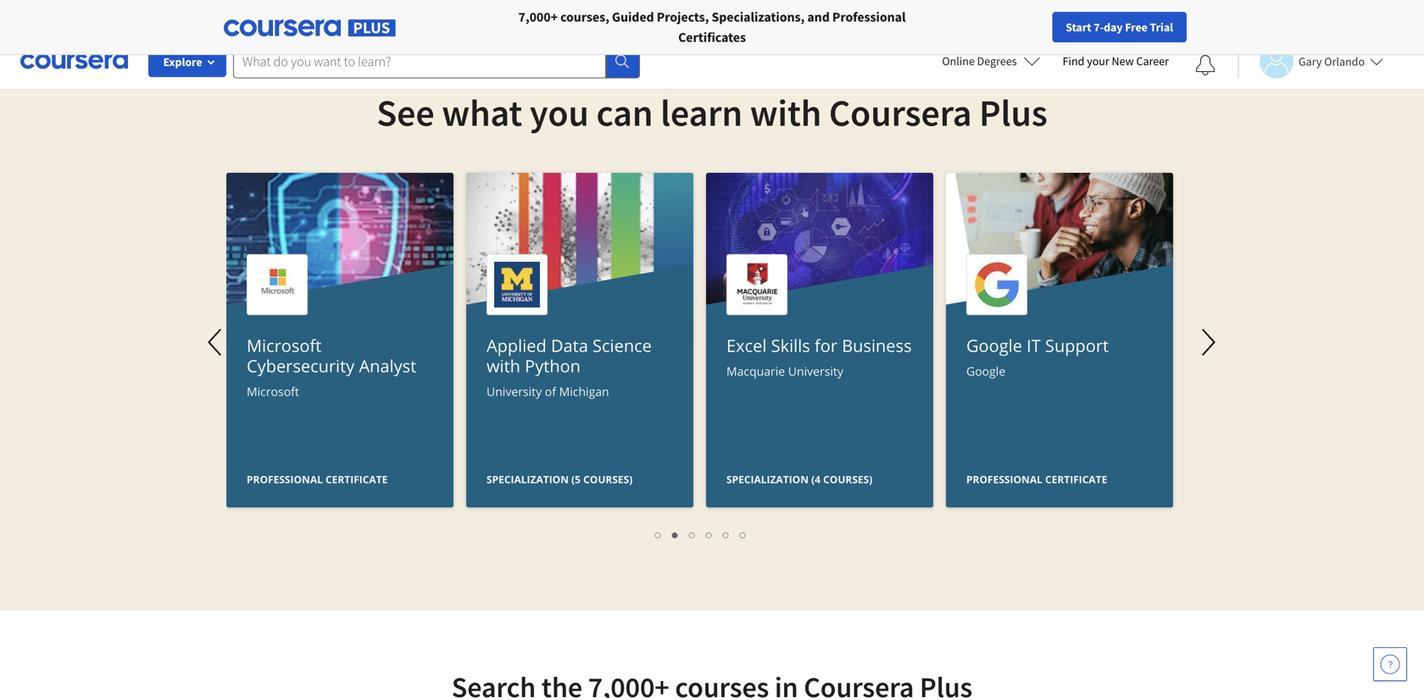 Task type: locate. For each thing, give the bounding box(es) containing it.
0 vertical spatial university
[[788, 363, 844, 379]]

0 vertical spatial microsoft
[[247, 334, 322, 357]]

specialization
[[487, 473, 569, 487], [727, 473, 809, 487]]

governments
[[387, 8, 464, 25]]

0 horizontal spatial certificate
[[326, 473, 388, 487]]

2
[[672, 527, 679, 543]]

microsoft cybersecurity analyst. microsoft. professional certificate element
[[226, 173, 454, 640]]

specialization for macquarie
[[727, 473, 809, 487]]

1 specialization from the left
[[487, 473, 569, 487]]

for left governments
[[366, 8, 384, 25]]

with inside applied data science with python university of michigan
[[487, 354, 521, 378]]

for governments
[[366, 8, 464, 25]]

0 horizontal spatial specialization
[[487, 473, 569, 487]]

None search field
[[233, 45, 640, 78]]

guided
[[612, 8, 654, 25]]

online degrees
[[942, 53, 1017, 69]]

7-
[[1094, 20, 1104, 35]]

for
[[251, 8, 270, 25], [366, 8, 384, 25]]

4 button
[[701, 525, 718, 544]]

microsoft down 'cybersecurity'
[[247, 384, 299, 400]]

new
[[1112, 53, 1134, 69]]

with
[[750, 89, 822, 136], [487, 354, 521, 378]]

0 horizontal spatial university
[[487, 384, 542, 400]]

1 for from the left
[[251, 8, 270, 25]]

1 vertical spatial google
[[967, 363, 1006, 379]]

0 horizontal spatial professional certificate
[[247, 473, 388, 487]]

coursera plus image
[[224, 20, 396, 37]]

2 google from the top
[[967, 363, 1006, 379]]

courses) for macquarie
[[823, 473, 873, 487]]

university for business
[[788, 363, 844, 379]]

0 vertical spatial with
[[750, 89, 822, 136]]

0 horizontal spatial with
[[487, 354, 521, 378]]

for left universities
[[251, 8, 270, 25]]

coursera
[[829, 89, 972, 136]]

courses) for python
[[583, 473, 633, 487]]

professional certificate for cybersecurity
[[247, 473, 388, 487]]

your
[[1087, 53, 1110, 69]]

certificate
[[326, 473, 388, 487], [1046, 473, 1108, 487]]

gary orlando
[[1299, 54, 1365, 69]]

orlando
[[1325, 54, 1365, 69]]

for
[[815, 334, 838, 357]]

list containing 1
[[235, 525, 1168, 544]]

professional
[[833, 8, 906, 25], [247, 473, 323, 487], [967, 473, 1043, 487]]

google it support google
[[967, 334, 1109, 379]]

0 vertical spatial google
[[967, 334, 1023, 357]]

with right the learn
[[750, 89, 822, 136]]

2 courses) from the left
[[823, 473, 873, 487]]

1 horizontal spatial courses)
[[823, 473, 873, 487]]

science
[[593, 334, 652, 357]]

find your new career link
[[1055, 51, 1178, 72]]

excel skills for business. macquarie university. specialization (4 courses) element
[[706, 173, 934, 640]]

1 vertical spatial with
[[487, 354, 521, 378]]

2 microsoft from the top
[[247, 384, 299, 400]]

2 horizontal spatial professional
[[967, 473, 1043, 487]]

7,000+
[[519, 8, 558, 25]]

1 horizontal spatial university
[[788, 363, 844, 379]]

degrees
[[977, 53, 1017, 69]]

courses) right (5
[[583, 473, 633, 487]]

3 button
[[684, 525, 701, 544]]

specialization left (5
[[487, 473, 569, 487]]

python
[[525, 354, 581, 378]]

courses,
[[561, 8, 609, 25]]

analyst
[[359, 354, 417, 378]]

1 google from the top
[[967, 334, 1023, 357]]

previous slide image
[[196, 322, 237, 363]]

0 horizontal spatial for
[[251, 8, 270, 25]]

1 horizontal spatial certificate
[[1046, 473, 1108, 487]]

show notifications image
[[1196, 55, 1216, 75]]

1
[[655, 527, 662, 543]]

university down for
[[788, 363, 844, 379]]

learn
[[661, 89, 743, 136]]

banner navigation
[[14, 0, 477, 34]]

microsoft
[[247, 334, 322, 357], [247, 384, 299, 400]]

university
[[788, 363, 844, 379], [487, 384, 542, 400]]

skills
[[771, 334, 810, 357]]

What do you want to learn? text field
[[233, 45, 606, 78]]

with left python
[[487, 354, 521, 378]]

courses) inside excel skills for business. macquarie university. specialization (4 courses) element
[[823, 473, 873, 487]]

business
[[842, 334, 912, 357]]

list
[[235, 525, 1168, 544]]

5
[[723, 527, 730, 543]]

help center image
[[1380, 655, 1401, 675]]

microsoft cybersecurity analyst microsoft
[[247, 334, 417, 400]]

specialization left (4 at the right
[[727, 473, 809, 487]]

day
[[1104, 20, 1123, 35]]

2 button
[[667, 525, 684, 544]]

specialization inside excel skills for business. macquarie university. specialization (4 courses) element
[[727, 473, 809, 487]]

1 professional certificate from the left
[[247, 473, 388, 487]]

2 for from the left
[[366, 8, 384, 25]]

1 vertical spatial university
[[487, 384, 542, 400]]

1 vertical spatial microsoft
[[247, 384, 299, 400]]

specialization inside the applied data science with python. university of michigan. specialization (5 courses) element
[[487, 473, 569, 487]]

courses) right (4 at the right
[[823, 473, 873, 487]]

cybersecurity
[[247, 354, 355, 378]]

1 horizontal spatial specialization
[[727, 473, 809, 487]]

microsoft right the previous slide image
[[247, 334, 322, 357]]

professional inside 7,000+ courses, guided projects, specializations, and professional certificates
[[833, 8, 906, 25]]

google
[[967, 334, 1023, 357], [967, 363, 1006, 379]]

university inside applied data science with python university of michigan
[[487, 384, 542, 400]]

start 7-day free trial
[[1066, 20, 1174, 35]]

applied data science with python university of michigan
[[487, 334, 652, 400]]

1 horizontal spatial with
[[750, 89, 822, 136]]

0 horizontal spatial professional
[[247, 473, 323, 487]]

online
[[942, 53, 975, 69]]

certificates
[[678, 29, 746, 46]]

6 button
[[735, 525, 752, 544]]

1 courses) from the left
[[583, 473, 633, 487]]

find your new career
[[1063, 53, 1169, 69]]

professional certificate
[[247, 473, 388, 487], [967, 473, 1108, 487]]

1 certificate from the left
[[326, 473, 388, 487]]

1 horizontal spatial professional certificate
[[967, 473, 1108, 487]]

see
[[377, 89, 435, 136]]

1 horizontal spatial for
[[366, 8, 384, 25]]

courses)
[[583, 473, 633, 487], [823, 473, 873, 487]]

1 horizontal spatial professional
[[833, 8, 906, 25]]

certificate for support
[[1046, 473, 1108, 487]]

university left of
[[487, 384, 542, 400]]

0 horizontal spatial courses)
[[583, 473, 633, 487]]

university inside excel skills for business macquarie university
[[788, 363, 844, 379]]

2 specialization from the left
[[727, 473, 809, 487]]

applied data science with python. university of michigan. specialization (5 courses) element
[[466, 173, 694, 640]]

2 certificate from the left
[[1046, 473, 1108, 487]]

2 professional certificate from the left
[[967, 473, 1108, 487]]

courses) inside the applied data science with python. university of michigan. specialization (5 courses) element
[[583, 473, 633, 487]]

support
[[1046, 334, 1109, 357]]



Task type: vqa. For each thing, say whether or not it's contained in the screenshot.
7-
yes



Task type: describe. For each thing, give the bounding box(es) containing it.
what
[[442, 89, 523, 136]]

michigan
[[559, 384, 609, 400]]

start
[[1066, 20, 1092, 35]]

coursera image
[[20, 48, 128, 75]]

explore
[[163, 54, 202, 70]]

of
[[545, 384, 556, 400]]

see what you can learn with coursera plus
[[377, 89, 1048, 136]]

google it support. google. professional certificate element
[[946, 173, 1174, 640]]

free
[[1125, 20, 1148, 35]]

professional for google it support
[[967, 473, 1043, 487]]

(4
[[812, 473, 821, 487]]

it
[[1027, 334, 1041, 357]]

for for universities
[[251, 8, 270, 25]]

trial
[[1150, 20, 1174, 35]]

explore button
[[148, 47, 226, 77]]

and
[[808, 8, 830, 25]]

plus
[[980, 89, 1048, 136]]

(5
[[572, 473, 581, 487]]

for for governments
[[366, 8, 384, 25]]

professional for microsoft cybersecurity analyst
[[247, 473, 323, 487]]

excel skills for business macquarie university
[[727, 334, 912, 379]]

7,000+ courses, guided projects, specializations, and professional certificates
[[519, 8, 906, 46]]

1 microsoft from the top
[[247, 334, 322, 357]]

6
[[740, 527, 747, 543]]

1 button
[[650, 525, 667, 544]]

can
[[596, 89, 653, 136]]

specialization for python
[[487, 473, 569, 487]]

specialization (5 courses)
[[487, 473, 633, 487]]

specializations,
[[712, 8, 805, 25]]

data
[[551, 334, 588, 357]]

3
[[689, 527, 696, 543]]

professional certificate for it
[[967, 473, 1108, 487]]

excel
[[727, 334, 767, 357]]

you
[[530, 89, 589, 136]]

gary orlando button
[[1238, 45, 1384, 78]]

online degrees button
[[929, 42, 1055, 80]]

find
[[1063, 53, 1085, 69]]

career
[[1137, 53, 1169, 69]]

businesses link
[[133, 0, 231, 34]]

next slide image
[[1189, 322, 1230, 363]]

university for with
[[487, 384, 542, 400]]

for universities
[[251, 8, 339, 25]]

projects,
[[657, 8, 709, 25]]

businesses
[[159, 8, 224, 25]]

universities
[[272, 8, 339, 25]]

applied
[[487, 334, 547, 357]]

5 button
[[718, 525, 735, 544]]

gary
[[1299, 54, 1322, 69]]

certificate for analyst
[[326, 473, 388, 487]]

specialization (4 courses)
[[727, 473, 873, 487]]

4
[[706, 527, 713, 543]]

start 7-day free trial button
[[1053, 12, 1187, 42]]

macquarie
[[727, 363, 785, 379]]



